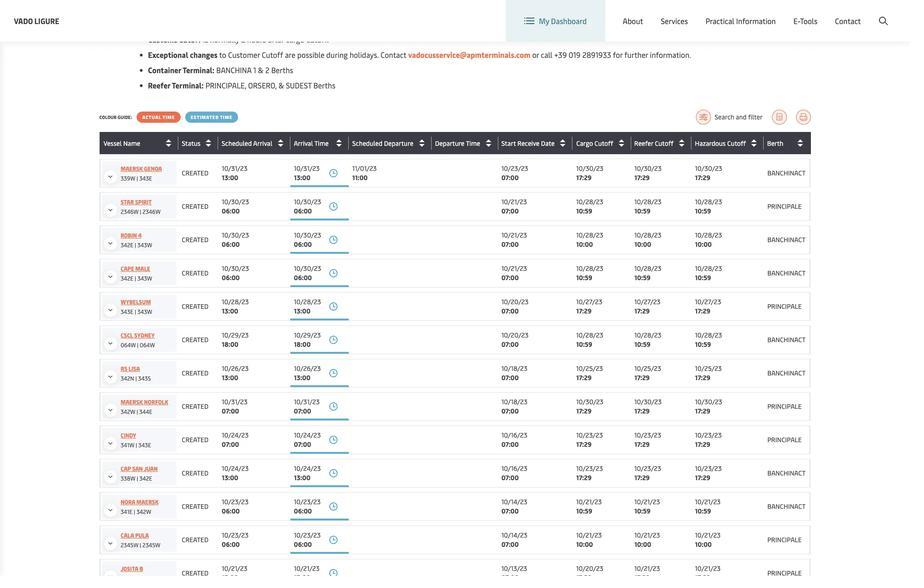 Task type: locate. For each thing, give the bounding box(es) containing it.
1 horizontal spatial 10/21/23 10:00
[[635, 531, 660, 549]]

9 created from the top
[[182, 436, 209, 444]]

4 banchinact from the top
[[768, 335, 806, 344]]

1 horizontal spatial 064w
[[140, 341, 155, 349]]

terminal: down container on the top
[[172, 80, 204, 90]]

e-tools button
[[794, 0, 818, 42]]

switch
[[650, 8, 672, 19]]

terminal: down changes
[[183, 65, 215, 75]]

| inside cscl sydney 064w | 064w
[[137, 341, 138, 349]]

342e inside robin 4 342e | 343w
[[121, 241, 133, 249]]

my
[[539, 16, 549, 26]]

1 horizontal spatial 10/24/23 13:00
[[294, 464, 321, 482]]

& left "sudest"
[[279, 80, 284, 90]]

| inside rs lisa 342n | 343s
[[135, 375, 137, 382]]

10/27/23
[[576, 297, 603, 306], [635, 297, 661, 306], [695, 297, 721, 306]]

menu
[[755, 9, 774, 19]]

4 created from the top
[[182, 269, 209, 278]]

1 time from the left
[[163, 114, 175, 120]]

2 time from the left
[[220, 114, 233, 120]]

0 horizontal spatial berths
[[271, 65, 293, 75]]

343e down wybelsum
[[121, 308, 133, 316]]

0 horizontal spatial 10/26/23
[[222, 364, 249, 373]]

1 horizontal spatial 10/27/23 17:29
[[635, 297, 661, 316]]

5 banchinact from the top
[[768, 369, 806, 378]]

10/27/23 17:29
[[576, 297, 603, 316], [635, 297, 661, 316], [695, 297, 721, 316]]

customs
[[148, 34, 177, 44]]

| right the 339w
[[137, 175, 138, 182]]

| down male at left top
[[135, 275, 136, 282]]

0 horizontal spatial 10/24/23 07:00
[[222, 431, 249, 449]]

1 10/24/23 07:00 from the left
[[222, 431, 249, 449]]

maersk for 10/31/23 07:00
[[121, 398, 143, 406]]

0 horizontal spatial 10/24/23 13:00
[[222, 464, 249, 482]]

1 horizontal spatial 10/29/23 18:00
[[294, 331, 321, 349]]

13:00
[[222, 173, 238, 182], [294, 173, 311, 182], [222, 307, 238, 316], [294, 307, 311, 316], [222, 373, 238, 382], [294, 373, 311, 382], [222, 474, 238, 482], [294, 474, 311, 482]]

1 principale from the top
[[768, 202, 802, 211]]

2 10/27/23 17:29 from the left
[[635, 297, 661, 316]]

1 10/16/23 from the top
[[502, 431, 528, 440]]

0 vertical spatial &
[[258, 65, 264, 75]]

10/14/23 07:00 for 10:00
[[502, 531, 528, 549]]

10/18/23 for 10/30/23
[[502, 398, 528, 406]]

342w left '344e' at the left bottom
[[121, 408, 135, 416]]

actual time
[[142, 114, 175, 120]]

18:00
[[222, 340, 239, 349], [294, 340, 311, 349]]

2 10/16/23 07:00 from the top
[[502, 464, 528, 482]]

banchinact for cscl sydney 064w | 064w
[[768, 335, 806, 344]]

banchinact for cap san juan 338w | 342e
[[768, 469, 806, 478]]

343w down wybelsum
[[137, 308, 152, 316]]

| for spirit
[[140, 208, 141, 215]]

vado
[[14, 16, 33, 26]]

1 horizontal spatial 10/26/23 13:00
[[294, 364, 321, 382]]

maersk up '344e' at the left bottom
[[121, 398, 143, 406]]

10/16/23 for 10/24/23 13:00
[[502, 464, 528, 473]]

2 vertical spatial 343w
[[137, 308, 152, 316]]

342e inside 'cape male 342e | 343w'
[[121, 275, 133, 282]]

1 vertical spatial 10/16/23
[[502, 464, 528, 473]]

8 created from the top
[[182, 402, 209, 411]]

12 created from the top
[[182, 536, 209, 544]]

1 10/18/23 07:00 from the top
[[502, 364, 528, 382]]

estimated
[[191, 114, 219, 120]]

2 10/20/23 07:00 from the top
[[502, 331, 529, 349]]

robin
[[121, 232, 137, 239]]

2 10/14/23 from the top
[[502, 531, 528, 540]]

2 18:00 from the left
[[294, 340, 311, 349]]

maersk inside maersk genoa 339w | 343e
[[121, 165, 143, 172]]

receive
[[518, 139, 540, 148], [518, 139, 540, 148]]

vessel name
[[104, 139, 140, 148], [104, 139, 140, 148]]

0 horizontal spatial 10/29/23 18:00
[[222, 331, 249, 349]]

07:00 for maersk norfolk 342w | 344e
[[502, 407, 519, 416]]

1 horizontal spatial 2345w
[[143, 542, 160, 549]]

0 horizontal spatial &
[[258, 65, 264, 75]]

339w
[[121, 175, 135, 182]]

start receive date button
[[502, 136, 570, 151], [502, 136, 570, 151]]

10/16/23 07:00
[[502, 431, 528, 449], [502, 464, 528, 482]]

3 10/27/23 17:29 from the left
[[695, 297, 721, 316]]

1 horizontal spatial 10/31/23 13:00
[[294, 164, 320, 182]]

reefer terminal: principale, orsero, & sudest berths
[[148, 80, 336, 90]]

344e
[[139, 408, 152, 416]]

vessel name button
[[104, 136, 176, 151], [104, 136, 176, 151]]

created for rs lisa 342n | 343s
[[182, 369, 209, 378]]

11 created from the top
[[182, 502, 209, 511]]

&
[[258, 65, 264, 75], [279, 80, 284, 90]]

changes
[[190, 50, 218, 60]]

3 banchinact from the top
[[768, 269, 806, 278]]

2 10/21/23 10:00 from the left
[[635, 531, 660, 549]]

0 vertical spatial terminal:
[[183, 65, 215, 75]]

| inside the cala pula 2345w | 2345w
[[140, 542, 141, 549]]

1 horizontal spatial berths
[[314, 80, 336, 90]]

1 vertical spatial 343w
[[137, 275, 152, 282]]

scheduled
[[222, 139, 252, 148], [222, 139, 252, 148], [352, 139, 383, 148], [352, 139, 383, 148]]

2 10/26/23 from the left
[[294, 364, 321, 373]]

0 horizontal spatial 2345w
[[121, 542, 139, 549]]

0 vertical spatial 343e
[[139, 175, 152, 182]]

2 created from the top
[[182, 202, 209, 211]]

| inside maersk genoa 339w | 343e
[[137, 175, 138, 182]]

| down wybelsum
[[135, 308, 136, 316]]

343w inside 'cape male 342e | 343w'
[[137, 275, 152, 282]]

principale for 10/23/23
[[768, 436, 802, 444]]

10/20/23 for 10/28/23
[[502, 331, 529, 340]]

1 horizontal spatial 10/28/23 10:00
[[635, 231, 662, 249]]

2 left the hours
[[241, 34, 245, 44]]

0 vertical spatial 10/16/23 07:00
[[502, 431, 528, 449]]

1 horizontal spatial 342w
[[137, 508, 151, 516]]

10/21/23
[[502, 197, 527, 206], [502, 231, 527, 240], [502, 264, 527, 273], [576, 498, 602, 506], [635, 498, 660, 506], [695, 498, 721, 506], [576, 531, 602, 540], [635, 531, 660, 540], [695, 531, 721, 540], [222, 564, 247, 573], [294, 564, 320, 573], [635, 564, 660, 573], [695, 564, 721, 573]]

1 horizontal spatial 18:00
[[294, 340, 311, 349]]

0 horizontal spatial contact
[[381, 50, 407, 60]]

10/28/23 10:59
[[576, 197, 604, 215], [635, 197, 662, 215], [695, 197, 722, 215], [576, 264, 604, 282], [635, 264, 662, 282], [695, 264, 722, 282], [576, 331, 604, 349], [635, 331, 662, 349], [695, 331, 722, 349]]

login
[[818, 9, 836, 19]]

10/26/23 13:00
[[222, 364, 249, 382], [294, 364, 321, 382]]

spirit
[[135, 198, 152, 206]]

| for norfolk
[[137, 408, 138, 416]]

1 vertical spatial 10/14/23
[[502, 531, 528, 540]]

1 vertical spatial 10/20/23
[[502, 331, 529, 340]]

10/16/23
[[502, 431, 528, 440], [502, 464, 528, 473]]

10/16/23 for 10/24/23 07:00
[[502, 431, 528, 440]]

11:00
[[352, 173, 368, 182]]

0 horizontal spatial 10/27/23
[[576, 297, 603, 306]]

created for star spirit 2346w | 2346w
[[182, 202, 209, 211]]

0 horizontal spatial 2
[[241, 34, 245, 44]]

0 horizontal spatial 10/27/23 17:29
[[576, 297, 603, 316]]

nora
[[121, 499, 135, 506]]

3 10/21/23 07:00 from the top
[[502, 264, 527, 282]]

1 horizontal spatial 10/21/23 10:59
[[635, 498, 660, 516]]

time right estimated at the top left of the page
[[220, 114, 233, 120]]

1 vertical spatial contact
[[381, 50, 407, 60]]

7 created from the top
[[182, 369, 209, 378]]

343w down 4
[[137, 241, 152, 249]]

0 horizontal spatial 18:00
[[222, 340, 239, 349]]

0 horizontal spatial 342w
[[121, 408, 135, 416]]

my dashboard button
[[524, 0, 587, 42]]

0 vertical spatial 10/14/23 07:00
[[502, 498, 528, 516]]

time right actual
[[163, 114, 175, 120]]

0 vertical spatial 10/20/23
[[502, 297, 529, 306]]

| left 343s
[[135, 375, 137, 382]]

342e down juan
[[139, 475, 152, 482]]

10/18/23
[[502, 364, 528, 373], [502, 398, 528, 406]]

1 horizontal spatial 10/25/23 17:29
[[635, 364, 661, 382]]

hazardous cutoff button
[[695, 136, 761, 151], [695, 136, 762, 151]]

| inside 'cape male 342e | 343w'
[[135, 275, 136, 282]]

10 created from the top
[[182, 469, 209, 478]]

principale for 10/21/23
[[768, 536, 802, 544]]

0 horizontal spatial 10/26/23 13:00
[[222, 364, 249, 382]]

| right 341w
[[136, 442, 137, 449]]

10/16/23 07:00 for 10/24/23 07:00
[[502, 431, 528, 449]]

| down the spirit
[[140, 208, 141, 215]]

reefer cutoff button
[[635, 136, 689, 151], [635, 136, 689, 151]]

| down pula
[[140, 542, 141, 549]]

time
[[163, 114, 175, 120], [220, 114, 233, 120]]

container terminal: banchina 1 & 2 berths
[[148, 65, 293, 75]]

login / create account
[[818, 9, 893, 19]]

| inside the star spirit 2346w | 2346w
[[140, 208, 141, 215]]

1 10/20/23 07:00 from the top
[[502, 297, 529, 316]]

| for 4
[[135, 241, 136, 249]]

banchinact for robin 4 342e | 343w
[[768, 235, 806, 244]]

0 vertical spatial berths
[[271, 65, 293, 75]]

342e down cape
[[121, 275, 133, 282]]

1 vertical spatial 343e
[[121, 308, 133, 316]]

vadocusservice@apmterminals.com
[[408, 50, 531, 60]]

343e
[[139, 175, 152, 182], [121, 308, 133, 316], [138, 442, 151, 449]]

1 horizontal spatial 2
[[265, 65, 270, 75]]

1 horizontal spatial 10/24/23 07:00
[[294, 431, 321, 449]]

/
[[838, 9, 841, 19]]

343e down genoa
[[139, 175, 152, 182]]

1 vertical spatial 342w
[[137, 508, 151, 516]]

about
[[623, 16, 643, 26]]

07:00 for star spirit 2346w | 2346w
[[502, 207, 519, 215]]

1 10/31/23 07:00 from the left
[[222, 398, 248, 416]]

10:59
[[576, 207, 593, 215], [635, 207, 651, 215], [695, 207, 711, 215], [576, 273, 593, 282], [635, 273, 651, 282], [695, 273, 711, 282], [576, 340, 593, 349], [635, 340, 651, 349], [695, 340, 711, 349], [576, 507, 593, 516], [635, 507, 651, 516], [695, 507, 711, 516]]

2 vertical spatial 343e
[[138, 442, 151, 449]]

0 vertical spatial 10/18/23 07:00
[[502, 364, 528, 382]]

07:00 inside 10/23/23 07:00
[[502, 173, 519, 182]]

3 10/25/23 17:29 from the left
[[695, 364, 722, 382]]

0 horizontal spatial time
[[163, 114, 175, 120]]

scheduled departure button
[[352, 136, 429, 151], [352, 136, 429, 151]]

berths for banchina 1 & 2 berths
[[271, 65, 293, 75]]

2 10/27/23 from the left
[[635, 297, 661, 306]]

2 horizontal spatial 10/21/23 10:00
[[695, 531, 721, 549]]

343w inside robin 4 342e | 343w
[[137, 241, 152, 249]]

0 vertical spatial 10/14/23
[[502, 498, 528, 506]]

1 vertical spatial 10/14/23 07:00
[[502, 531, 528, 549]]

1 10/16/23 07:00 from the top
[[502, 431, 528, 449]]

| for lisa
[[135, 375, 137, 382]]

0 horizontal spatial 2346w
[[121, 208, 139, 215]]

| down sydney
[[137, 341, 138, 349]]

2 10/28/23 10:00 from the left
[[635, 231, 662, 249]]

account
[[865, 9, 893, 19]]

0 vertical spatial contact
[[835, 16, 861, 26]]

maersk right nora
[[136, 499, 159, 506]]

scheduled departure
[[352, 139, 414, 148], [352, 139, 414, 148]]

342e down robin at the left of page
[[121, 241, 133, 249]]

created for maersk norfolk 342w | 344e
[[182, 402, 209, 411]]

1 vertical spatial 10/18/23 07:00
[[502, 398, 528, 416]]

0 vertical spatial 342w
[[121, 408, 135, 416]]

1 horizontal spatial &
[[279, 80, 284, 90]]

2 vertical spatial maersk
[[136, 499, 159, 506]]

arrival time button
[[294, 136, 346, 151], [294, 136, 346, 151]]

juan
[[144, 465, 158, 473]]

343e inside maersk genoa 339w | 343e
[[139, 175, 152, 182]]

019
[[569, 50, 581, 60]]

1 10/14/23 from the top
[[502, 498, 528, 506]]

2 horizontal spatial 10/21/23 10:59
[[695, 498, 721, 516]]

created
[[182, 169, 209, 177], [182, 202, 209, 211], [182, 235, 209, 244], [182, 269, 209, 278], [182, 302, 209, 311], [182, 335, 209, 344], [182, 369, 209, 378], [182, 402, 209, 411], [182, 436, 209, 444], [182, 469, 209, 478], [182, 502, 209, 511], [182, 536, 209, 544]]

2 vertical spatial 10/20/23
[[576, 564, 604, 573]]

2 10/14/23 07:00 from the top
[[502, 531, 528, 549]]

josita b button
[[104, 565, 152, 576]]

1 vertical spatial berths
[[314, 80, 336, 90]]

0 horizontal spatial 10/28/23 13:00
[[222, 297, 249, 316]]

created for maersk genoa 339w | 343e
[[182, 169, 209, 177]]

0 horizontal spatial 10/29/23
[[222, 331, 249, 340]]

name
[[123, 139, 140, 148], [123, 139, 140, 148]]

0 horizontal spatial 10/21/23 10:00
[[576, 531, 602, 549]]

berths right "sudest"
[[314, 80, 336, 90]]

064w down 'cscl'
[[121, 341, 136, 349]]

time for estimated time
[[220, 114, 233, 120]]

5 principale from the top
[[768, 536, 802, 544]]

343e right 341w
[[138, 442, 151, 449]]

|
[[137, 175, 138, 182], [140, 208, 141, 215], [135, 241, 136, 249], [135, 275, 136, 282], [135, 308, 136, 316], [137, 341, 138, 349], [135, 375, 137, 382], [137, 408, 138, 416], [136, 442, 137, 449], [137, 475, 138, 482], [134, 508, 135, 516], [140, 542, 141, 549]]

| inside nora maersk 341e | 342w
[[134, 508, 135, 516]]

1 horizontal spatial 10/31/23 07:00
[[294, 398, 320, 416]]

1 10/26/23 from the left
[[222, 364, 249, 373]]

or
[[532, 50, 539, 60]]

0 vertical spatial 10/20/23 07:00
[[502, 297, 529, 316]]

1 10/24/23 13:00 from the left
[[222, 464, 249, 482]]

created for cscl sydney 064w | 064w
[[182, 335, 209, 344]]

1 vertical spatial &
[[279, 80, 284, 90]]

6 created from the top
[[182, 335, 209, 344]]

2 10/21/23 10:59 from the left
[[635, 498, 660, 516]]

& right 1 at the top of the page
[[258, 65, 264, 75]]

10/18/23 for 10/25/23
[[502, 364, 528, 373]]

1 18:00 from the left
[[222, 340, 239, 349]]

10/18/23 07:00
[[502, 364, 528, 382], [502, 398, 528, 416]]

arrival time
[[294, 139, 329, 148], [294, 139, 329, 148]]

berths down are
[[271, 65, 293, 75]]

10/24/23 13:00
[[222, 464, 249, 482], [294, 464, 321, 482]]

2 10/21/23 07:00 from the top
[[502, 231, 527, 249]]

maersk up the 339w
[[121, 165, 143, 172]]

0 horizontal spatial 064w
[[121, 341, 136, 349]]

10/24/23
[[222, 431, 249, 440], [294, 431, 321, 440], [222, 464, 249, 473], [294, 464, 321, 473]]

6 banchinact from the top
[[768, 469, 806, 478]]

global
[[732, 9, 753, 19]]

| for male
[[135, 275, 136, 282]]

1 horizontal spatial contact
[[835, 16, 861, 26]]

07:00 for maersk genoa 339w | 343e
[[502, 173, 519, 182]]

1 horizontal spatial 10/26/23
[[294, 364, 321, 373]]

2 10/18/23 from the top
[[502, 398, 528, 406]]

342w right 341e
[[137, 508, 151, 516]]

064w down sydney
[[140, 341, 155, 349]]

start receive date
[[502, 139, 555, 148], [502, 139, 555, 148]]

2 horizontal spatial 10/28/23 10:00
[[695, 231, 722, 249]]

berth
[[767, 139, 784, 148], [768, 139, 784, 148]]

0 horizontal spatial 10/21/23 10:59
[[576, 498, 602, 516]]

2 principale from the top
[[768, 302, 802, 311]]

1 horizontal spatial 10/25/23
[[635, 364, 661, 373]]

2 10/16/23 from the top
[[502, 464, 528, 473]]

1 horizontal spatial 2346w
[[143, 208, 161, 215]]

1 vertical spatial 10/18/23
[[502, 398, 528, 406]]

1 horizontal spatial 10/27/23
[[635, 297, 661, 306]]

2 10/18/23 07:00 from the top
[[502, 398, 528, 416]]

created for nora maersk 341e | 342w
[[182, 502, 209, 511]]

2346w down star
[[121, 208, 139, 215]]

343w down male at left top
[[137, 275, 152, 282]]

0 vertical spatial maersk
[[121, 165, 143, 172]]

2 vertical spatial 342e
[[139, 475, 152, 482]]

| inside robin 4 342e | 343w
[[135, 241, 136, 249]]

0 horizontal spatial 10/25/23 17:29
[[576, 364, 603, 382]]

| right 341e
[[134, 508, 135, 516]]

0 vertical spatial 10/18/23
[[502, 364, 528, 373]]

berths for principale, orsero, & sudest berths
[[314, 80, 336, 90]]

1 10/14/23 07:00 from the top
[[502, 498, 528, 516]]

1 10/18/23 from the top
[[502, 364, 528, 373]]

| left '344e' at the left bottom
[[137, 408, 138, 416]]

2 horizontal spatial 10/25/23
[[695, 364, 722, 373]]

07:00 for cape male 342e | 343w
[[502, 273, 519, 282]]

3 created from the top
[[182, 235, 209, 244]]

342w
[[121, 408, 135, 416], [137, 508, 151, 516]]

0 vertical spatial 342e
[[121, 241, 133, 249]]

341e
[[121, 508, 132, 516]]

time
[[314, 139, 329, 148], [315, 139, 329, 148], [466, 139, 480, 148], [466, 139, 480, 148]]

10:00
[[576, 240, 593, 249], [635, 240, 651, 249], [695, 240, 712, 249], [576, 540, 593, 549], [635, 540, 651, 549], [695, 540, 712, 549]]

| inside 'maersk norfolk 342w | 344e'
[[137, 408, 138, 416]]

1 banchinact from the top
[[768, 169, 806, 177]]

1 vertical spatial terminal:
[[172, 80, 204, 90]]

principale for 10/30/23
[[768, 402, 802, 411]]

2 horizontal spatial 10/27/23
[[695, 297, 721, 306]]

2345w down cala
[[121, 542, 139, 549]]

created for cindy 341w | 343e
[[182, 436, 209, 444]]

2 10/29/23 18:00 from the left
[[294, 331, 321, 349]]

1 vertical spatial 10/21/23 07:00
[[502, 231, 527, 249]]

3 343w from the top
[[137, 308, 152, 316]]

1 vertical spatial 10/16/23 07:00
[[502, 464, 528, 482]]

0 horizontal spatial 10/31/23 13:00
[[222, 164, 248, 182]]

10/26/23
[[222, 364, 249, 373], [294, 364, 321, 373]]

4 principale from the top
[[768, 436, 802, 444]]

created for wybelsum 343e | 343w
[[182, 302, 209, 311]]

1 343w from the top
[[137, 241, 152, 249]]

0 horizontal spatial 10/28/23 10:00
[[576, 231, 604, 249]]

1 10/28/23 10:00 from the left
[[576, 231, 604, 249]]

1 10/21/23 07:00 from the top
[[502, 197, 527, 215]]

342w inside 'maersk norfolk 342w | 344e'
[[121, 408, 135, 416]]

1 created from the top
[[182, 169, 209, 177]]

7 banchinact from the top
[[768, 502, 806, 511]]

| inside wybelsum 343e | 343w
[[135, 308, 136, 316]]

1 horizontal spatial 10/28/23 13:00
[[294, 297, 321, 316]]

1 horizontal spatial time
[[220, 114, 233, 120]]

1 2345w from the left
[[121, 542, 139, 549]]

1 vertical spatial 342e
[[121, 275, 133, 282]]

3 principale from the top
[[768, 402, 802, 411]]

norfolk
[[144, 398, 168, 406]]

2 vertical spatial 10/21/23 07:00
[[502, 264, 527, 282]]

2346w down the spirit
[[143, 208, 161, 215]]

2 right 1 at the top of the page
[[265, 65, 270, 75]]

banchinact for nora maersk 341e | 342w
[[768, 502, 806, 511]]

2 banchinact from the top
[[768, 235, 806, 244]]

maersk inside 'maersk norfolk 342w | 344e'
[[121, 398, 143, 406]]

10/21/23 10:59
[[576, 498, 602, 516], [635, 498, 660, 516], [695, 498, 721, 516]]

0 vertical spatial 10/21/23 07:00
[[502, 197, 527, 215]]

0 vertical spatial 10/16/23
[[502, 431, 528, 440]]

contact for contact vadocusservice@apmterminals.com or call +39 019 2891933 for further information.
[[381, 50, 407, 60]]

2 horizontal spatial 10/25/23 17:29
[[695, 364, 722, 382]]

1 horizontal spatial 10/29/23
[[294, 331, 321, 340]]

| down robin at the left of page
[[135, 241, 136, 249]]

2 343w from the top
[[137, 275, 152, 282]]

0 horizontal spatial 10/25/23
[[576, 364, 603, 373]]

0 vertical spatial 343w
[[137, 241, 152, 249]]

2 10/24/23 07:00 from the left
[[294, 431, 321, 449]]

cargo cutoff
[[576, 139, 613, 148], [577, 139, 613, 148]]

10/20/23 for 10/27/23
[[502, 297, 529, 306]]

practical information button
[[706, 0, 776, 42]]

5 created from the top
[[182, 302, 209, 311]]

| right 338w
[[137, 475, 138, 482]]

2345w down pula
[[143, 542, 160, 549]]

hazardous cutoff
[[695, 139, 746, 148], [695, 139, 746, 148]]

1 vertical spatial 10/20/23 07:00
[[502, 331, 529, 349]]



Task type: vqa. For each thing, say whether or not it's contained in the screenshot.


Task type: describe. For each thing, give the bounding box(es) containing it.
3 10/28/23 10:00 from the left
[[695, 231, 722, 249]]

1 10/29/23 18:00 from the left
[[222, 331, 249, 349]]

343w inside wybelsum 343e | 343w
[[137, 308, 152, 316]]

07:00 for cindy 341w | 343e
[[502, 440, 519, 449]]

colour guide:
[[99, 114, 132, 120]]

dashboard
[[551, 16, 587, 26]]

vadocusservice@apmterminals.com link
[[408, 50, 531, 60]]

principale for 10/28/23
[[768, 202, 802, 211]]

orsero,
[[248, 80, 277, 90]]

10/18/23 07:00 for 10/25/23
[[502, 364, 528, 382]]

342e for 10:00
[[121, 241, 133, 249]]

exceptional
[[148, 50, 188, 60]]

contact button
[[835, 0, 861, 42]]

star spirit 2346w | 2346w
[[121, 198, 161, 215]]

banchina
[[216, 65, 252, 75]]

josita
[[121, 565, 138, 573]]

about button
[[623, 0, 643, 42]]

342n
[[121, 375, 134, 382]]

global menu button
[[711, 0, 783, 28]]

banchinact for cape male 342e | 343w
[[768, 269, 806, 278]]

lisa
[[129, 365, 140, 373]]

| for pula
[[140, 542, 141, 549]]

0 vertical spatial 2
[[241, 34, 245, 44]]

sudest
[[286, 80, 312, 90]]

sydney
[[134, 332, 155, 339]]

my dashboard
[[539, 16, 587, 26]]

cala
[[121, 532, 134, 539]]

male
[[135, 265, 150, 272]]

terminal: for reefer terminal:
[[172, 80, 204, 90]]

josita b
[[121, 565, 143, 573]]

maersk norfolk 342w | 344e
[[121, 398, 168, 416]]

2 10/29/23 from the left
[[294, 331, 321, 340]]

2 10/26/23 13:00 from the left
[[294, 364, 321, 382]]

time for actual time
[[163, 114, 175, 120]]

search and filter button
[[696, 110, 763, 125]]

cap san juan 338w | 342e
[[121, 465, 158, 482]]

1 10/25/23 17:29 from the left
[[576, 364, 603, 382]]

07:00 for nora maersk 341e | 342w
[[502, 507, 519, 516]]

for
[[613, 50, 623, 60]]

1 10/25/23 from the left
[[576, 364, 603, 373]]

principale for 10/27/23
[[768, 302, 802, 311]]

2 10/31/23 13:00 from the left
[[294, 164, 320, 182]]

principale,
[[206, 80, 246, 90]]

2891933
[[583, 50, 611, 60]]

1 vertical spatial 2
[[265, 65, 270, 75]]

1
[[253, 65, 256, 75]]

10/16/23 07:00 for 10/24/23 13:00
[[502, 464, 528, 482]]

banchinact for maersk genoa 339w | 343e
[[768, 169, 806, 177]]

2 10/25/23 from the left
[[635, 364, 661, 373]]

07:00 for robin 4 342e | 343w
[[502, 240, 519, 249]]

filter
[[748, 113, 763, 121]]

1 10/27/23 17:29 from the left
[[576, 297, 603, 316]]

07:00 for cala pula 2345w | 2345w
[[502, 540, 519, 549]]

10/21/23 07:00 for cape male 342e | 343w
[[502, 264, 527, 282]]

services button
[[661, 0, 688, 42]]

+39
[[554, 50, 567, 60]]

created for cape male 342e | 343w
[[182, 269, 209, 278]]

07:00 for rs lisa 342n | 343s
[[502, 373, 519, 382]]

10/20/23 07:00 for 10/27/23
[[502, 297, 529, 316]]

1 064w from the left
[[121, 341, 136, 349]]

maersk genoa 339w | 343e
[[121, 165, 162, 182]]

contact for contact
[[835, 16, 861, 26]]

ligure
[[34, 16, 59, 26]]

is
[[203, 34, 208, 44]]

cindy
[[121, 432, 136, 439]]

during
[[326, 50, 348, 60]]

maersk for 10/31/23 13:00
[[121, 165, 143, 172]]

location
[[674, 8, 702, 19]]

07:00 for cscl sydney 064w | 064w
[[502, 340, 519, 349]]

10/18/23 07:00 for 10/30/23
[[502, 398, 528, 416]]

07:00 for cap san juan 338w | 342e
[[502, 474, 519, 482]]

nora maersk 341e | 342w
[[121, 499, 159, 516]]

1 10/29/23 from the left
[[222, 331, 249, 340]]

2 2346w from the left
[[143, 208, 161, 215]]

holidays.
[[350, 50, 379, 60]]

341w
[[121, 442, 134, 449]]

07:00 for wybelsum 343e | 343w
[[502, 307, 519, 316]]

possible
[[297, 50, 325, 60]]

e-
[[794, 16, 800, 26]]

11/01/23 11:00
[[352, 164, 377, 182]]

information
[[736, 16, 776, 26]]

1 10/31/23 13:00 from the left
[[222, 164, 248, 182]]

practical
[[706, 16, 735, 26]]

343e inside cindy 341w | 343e
[[138, 442, 151, 449]]

1 10/21/23 10:00 from the left
[[576, 531, 602, 549]]

terminal: for container terminal:
[[183, 65, 215, 75]]

1 10/27/23 from the left
[[576, 297, 603, 306]]

created for cala pula 2345w | 2345w
[[182, 536, 209, 544]]

343e inside wybelsum 343e | 343w
[[121, 308, 133, 316]]

10/14/23 for 10/21/23 10:00
[[502, 531, 528, 540]]

create
[[842, 9, 864, 19]]

| for genoa
[[137, 175, 138, 182]]

customs cutoff is normally 2 hours after cargo cutoff.
[[148, 34, 329, 44]]

customer
[[228, 50, 260, 60]]

3 10/21/23 10:00 from the left
[[695, 531, 721, 549]]

& for 1
[[258, 65, 264, 75]]

cape
[[121, 265, 134, 272]]

genoa
[[144, 165, 162, 172]]

cscl
[[121, 332, 133, 339]]

contact vadocusservice@apmterminals.com or call +39 019 2891933 for further information.
[[381, 50, 691, 60]]

10/21/23 07:00 for robin 4 342e | 343w
[[502, 231, 527, 249]]

normally
[[210, 34, 239, 44]]

login / create account link
[[801, 0, 893, 27]]

338w
[[121, 475, 135, 482]]

hours
[[247, 34, 266, 44]]

search and filter
[[715, 113, 763, 121]]

cargo
[[286, 34, 304, 44]]

pula
[[135, 532, 149, 539]]

and
[[736, 113, 747, 121]]

cutoff.
[[306, 34, 329, 44]]

11/01/23
[[352, 164, 377, 173]]

1 2346w from the left
[[121, 208, 139, 215]]

2 064w from the left
[[140, 341, 155, 349]]

cindy 341w | 343e
[[121, 432, 151, 449]]

| for maersk
[[134, 508, 135, 516]]

global menu
[[732, 9, 774, 19]]

343s
[[138, 375, 151, 382]]

& for orsero,
[[279, 80, 284, 90]]

10/21/23 07:00 for star spirit 2346w | 2346w
[[502, 197, 527, 215]]

10/14/23 for 10/21/23 10:59
[[502, 498, 528, 506]]

robin 4 342e | 343w
[[121, 232, 152, 249]]

10/23/23 07:00
[[502, 164, 528, 182]]

342e for 10:59
[[121, 275, 133, 282]]

created for cap san juan 338w | 342e
[[182, 469, 209, 478]]

10/14/23 07:00 for 10:59
[[502, 498, 528, 516]]

created for robin 4 342e | 343w
[[182, 235, 209, 244]]

3 10/21/23 10:59 from the left
[[695, 498, 721, 516]]

actual
[[142, 114, 161, 120]]

3 10/25/23 from the left
[[695, 364, 722, 373]]

estimated time
[[191, 114, 233, 120]]

to
[[219, 50, 226, 60]]

1 10/26/23 13:00 from the left
[[222, 364, 249, 382]]

cscl sydney 064w | 064w
[[121, 332, 155, 349]]

further
[[625, 50, 648, 60]]

services
[[661, 16, 688, 26]]

342w inside nora maersk 341e | 342w
[[137, 508, 151, 516]]

are
[[285, 50, 296, 60]]

switch location button
[[635, 8, 702, 19]]

banchinact for rs lisa 342n | 343s
[[768, 369, 806, 378]]

10/13/23
[[502, 564, 527, 573]]

1 10/28/23 13:00 from the left
[[222, 297, 249, 316]]

information.
[[650, 50, 691, 60]]

guide:
[[118, 114, 132, 120]]

3 10/27/23 from the left
[[695, 297, 721, 306]]

2 10/28/23 13:00 from the left
[[294, 297, 321, 316]]

4
[[138, 232, 142, 239]]

search
[[715, 113, 734, 121]]

wybelsum 343e | 343w
[[121, 298, 152, 316]]

1 10/21/23 10:59 from the left
[[576, 498, 602, 516]]

343w for 10:00
[[137, 241, 152, 249]]

| for sydney
[[137, 341, 138, 349]]

342e inside cap san juan 338w | 342e
[[139, 475, 152, 482]]

tools
[[800, 16, 818, 26]]

2 10/24/23 13:00 from the left
[[294, 464, 321, 482]]

2 10/25/23 17:29 from the left
[[635, 364, 661, 382]]

343w for 10:59
[[137, 275, 152, 282]]

maersk inside nora maersk 341e | 342w
[[136, 499, 159, 506]]

cap
[[121, 465, 131, 473]]

2 10/31/23 07:00 from the left
[[294, 398, 320, 416]]

2 2345w from the left
[[143, 542, 160, 549]]

cala pula 2345w | 2345w
[[121, 532, 160, 549]]

10/20/23 07:00 for 10/28/23
[[502, 331, 529, 349]]

wybelsum
[[121, 298, 151, 306]]

| inside cap san juan 338w | 342e
[[137, 475, 138, 482]]

exceptional changes to customer cutoff are possible during holidays.
[[148, 50, 379, 60]]

| inside cindy 341w | 343e
[[136, 442, 137, 449]]



